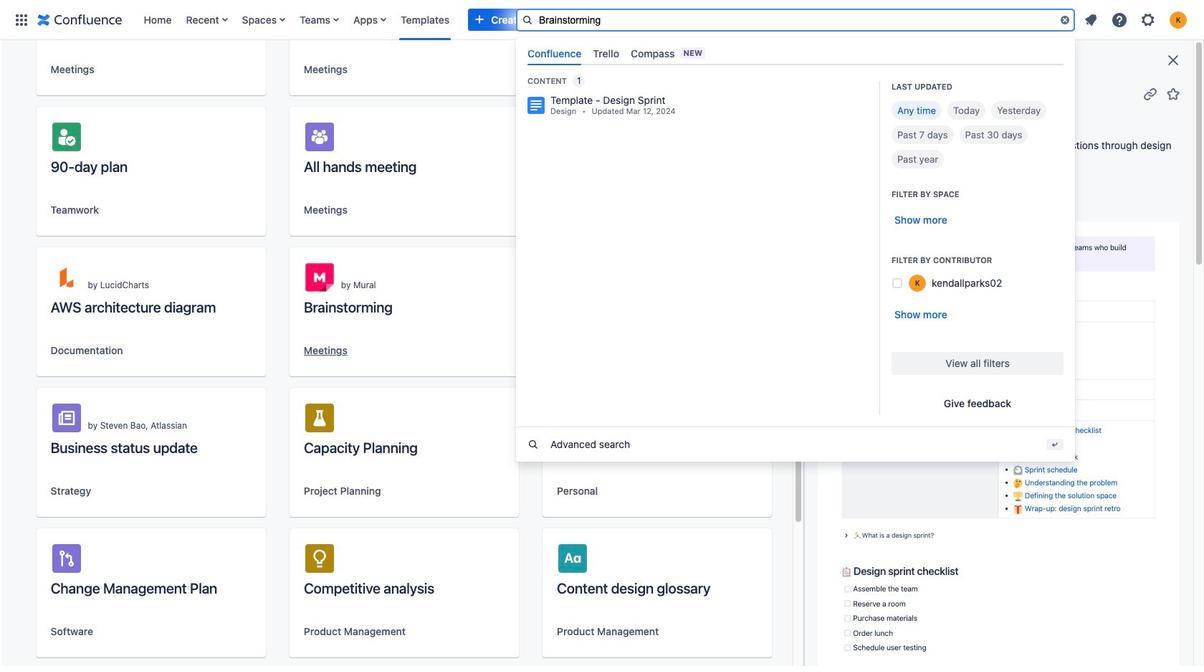 Task type: describe. For each thing, give the bounding box(es) containing it.
global element
[[9, 0, 844, 40]]

last updated option group
[[892, 101, 1064, 168]]

advanced search image
[[528, 439, 539, 450]]

notification icon image
[[1083, 11, 1100, 28]]

settings icon image
[[1140, 11, 1157, 28]]

previous template image
[[812, 52, 829, 69]]

your profile and preferences image
[[1170, 11, 1187, 28]]

1 tab from the left
[[522, 41, 588, 65]]

share link image
[[1142, 85, 1159, 102]]

appswitcher icon image
[[13, 11, 30, 28]]



Task type: vqa. For each thing, say whether or not it's contained in the screenshot.
Star Design Sprint image
yes



Task type: locate. For each thing, give the bounding box(es) containing it.
None search field
[[516, 8, 1076, 31]]

star design sprint image
[[1165, 85, 1182, 102]]

banner
[[0, 0, 1205, 462]]

next template image
[[838, 52, 855, 69]]

list for premium image
[[1078, 7, 1196, 33]]

help icon image
[[1111, 11, 1129, 28]]

clear search session image
[[1060, 14, 1071, 25]]

list
[[137, 0, 844, 40], [1078, 7, 1196, 33]]

list for appswitcher icon
[[137, 0, 844, 40]]

confluence image
[[37, 11, 122, 28], [37, 11, 122, 28]]

2 tab from the left
[[588, 41, 625, 65]]

tab
[[522, 41, 588, 65], [588, 41, 625, 65]]

search image
[[522, 14, 533, 25]]

1 horizontal spatial list
[[1078, 7, 1196, 33]]

tab list
[[522, 41, 1070, 65]]

group
[[818, 181, 983, 204]]

Search Confluence field
[[516, 8, 1076, 31]]

premium image
[[853, 14, 865, 25]]

0 horizontal spatial list
[[137, 0, 844, 40]]

close image
[[1165, 52, 1182, 69]]

page image
[[528, 97, 545, 114]]



